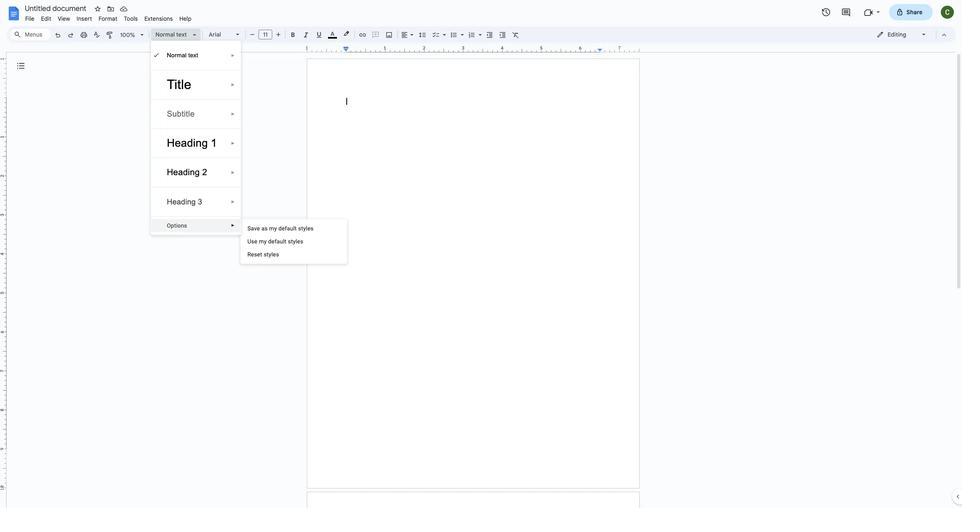 Task type: vqa. For each thing, say whether or not it's contained in the screenshot.
Editing
yes



Task type: describe. For each thing, give the bounding box(es) containing it.
heading 1
[[167, 137, 217, 149]]

ave
[[251, 226, 260, 232]]

bulleted list menu image
[[459, 29, 464, 32]]

title list box
[[151, 41, 241, 235]]

text inside option
[[176, 31, 187, 38]]

reset styles r element
[[248, 252, 282, 258]]

insert
[[77, 15, 92, 22]]

0 vertical spatial styles
[[298, 226, 314, 232]]

arial
[[209, 31, 221, 38]]

view menu item
[[55, 14, 73, 24]]

Star checkbox
[[92, 3, 103, 15]]

file
[[25, 15, 34, 22]]

normal inside title 'list box'
[[167, 52, 187, 59]]

tools
[[124, 15, 138, 22]]

tools menu item
[[121, 14, 141, 24]]

share button
[[889, 4, 933, 20]]

normal text inside option
[[156, 31, 187, 38]]

0 vertical spatial 1
[[306, 45, 308, 51]]

top margin image
[[0, 59, 6, 100]]

ptions
[[171, 223, 187, 229]]

Font size text field
[[259, 30, 272, 39]]

► for heading 2
[[231, 171, 235, 175]]

heading for heading 2
[[167, 168, 200, 177]]

right margin image
[[598, 46, 639, 52]]

main toolbar
[[50, 0, 522, 384]]

► for normal text
[[231, 53, 235, 58]]

menu bar inside menu bar banner
[[22, 11, 195, 24]]

u se my default styles
[[248, 239, 303, 245]]

bottom margin image
[[0, 447, 6, 488]]

s ave as my default styles
[[248, 226, 314, 232]]

se
[[251, 239, 257, 245]]

arial option
[[209, 29, 231, 40]]

r
[[248, 252, 251, 258]]

left margin image
[[307, 46, 348, 52]]

editing button
[[871, 28, 933, 41]]

Menus field
[[10, 29, 51, 40]]

r eset styles
[[248, 252, 279, 258]]

0 vertical spatial default
[[279, 226, 297, 232]]

Zoom field
[[117, 29, 147, 41]]

styles list. normal text selected. option
[[156, 29, 188, 40]]

help menu item
[[176, 14, 195, 24]]

highlight color image
[[342, 29, 351, 39]]

0 horizontal spatial my
[[259, 239, 267, 245]]

Rename text field
[[22, 3, 91, 13]]

checklist menu image
[[441, 29, 446, 32]]

3
[[198, 198, 202, 206]]

7 ► from the top
[[231, 223, 235, 228]]

► for subtitle
[[231, 112, 235, 116]]

menu bar banner
[[0, 0, 962, 509]]

s
[[248, 226, 251, 232]]



Task type: locate. For each thing, give the bounding box(es) containing it.
help
[[179, 15, 192, 22]]

default down s ave as my default styles
[[268, 239, 287, 245]]

styles down u se my default styles
[[264, 252, 279, 258]]

text down help menu item
[[176, 31, 187, 38]]

1 vertical spatial heading
[[167, 168, 200, 177]]

my
[[269, 226, 277, 232], [259, 239, 267, 245]]

1 vertical spatial default
[[268, 239, 287, 245]]

0 vertical spatial normal
[[156, 31, 175, 38]]

5 ► from the top
[[231, 171, 235, 175]]

styles up use my default styles u element
[[298, 226, 314, 232]]

heading 3
[[167, 198, 202, 206]]

1 vertical spatial text
[[188, 52, 198, 59]]

u
[[248, 239, 251, 245]]

default up use my default styles u element
[[279, 226, 297, 232]]

format
[[99, 15, 117, 22]]

1 horizontal spatial 1
[[306, 45, 308, 51]]

6 ► from the top
[[231, 200, 235, 204]]

1 inside title 'list box'
[[211, 137, 217, 149]]

text
[[176, 31, 187, 38], [188, 52, 198, 59]]

0 vertical spatial normal text
[[156, 31, 187, 38]]

heading left 3
[[167, 198, 196, 206]]

0 vertical spatial text
[[176, 31, 187, 38]]

use my default styles u element
[[248, 239, 306, 245]]

view
[[58, 15, 70, 22]]

edit menu item
[[38, 14, 55, 24]]

heading left 2
[[167, 168, 200, 177]]

my right as
[[269, 226, 277, 232]]

normal inside option
[[156, 31, 175, 38]]

my right 'se'
[[259, 239, 267, 245]]

1 heading from the top
[[167, 137, 208, 149]]

1 vertical spatial 1
[[211, 137, 217, 149]]

normal text down the styles list. normal text selected. option
[[167, 52, 198, 59]]

► for title
[[231, 83, 235, 87]]

2 ► from the top
[[231, 83, 235, 87]]

o ptions
[[167, 223, 187, 229]]

subtitle
[[167, 110, 195, 118]]

2 heading from the top
[[167, 168, 200, 177]]

share
[[907, 9, 923, 16]]

menu bar
[[22, 11, 195, 24]]

options o element
[[167, 223, 190, 229]]

► for heading 1
[[231, 141, 235, 146]]

menu bar containing file
[[22, 11, 195, 24]]

Zoom text field
[[118, 29, 138, 41]]

3 heading from the top
[[167, 198, 196, 206]]

1 ► from the top
[[231, 53, 235, 58]]

normal text
[[156, 31, 187, 38], [167, 52, 198, 59]]

insert menu item
[[73, 14, 95, 24]]

format menu item
[[95, 14, 121, 24]]

menu inside the title application
[[241, 219, 347, 264]]

Font size field
[[258, 30, 276, 40]]

as
[[262, 226, 268, 232]]

►
[[231, 53, 235, 58], [231, 83, 235, 87], [231, 112, 235, 116], [231, 141, 235, 146], [231, 171, 235, 175], [231, 200, 235, 204], [231, 223, 235, 228]]

normal down 'extensions'
[[156, 31, 175, 38]]

title
[[167, 77, 191, 92]]

save as my default styles s element
[[248, 226, 316, 232]]

mode and view toolbar
[[871, 26, 951, 43]]

o
[[167, 223, 171, 229]]

2 vertical spatial heading
[[167, 198, 196, 206]]

2 vertical spatial styles
[[264, 252, 279, 258]]

1 vertical spatial my
[[259, 239, 267, 245]]

3 ► from the top
[[231, 112, 235, 116]]

text color image
[[328, 29, 337, 39]]

0 vertical spatial heading
[[167, 137, 208, 149]]

► for heading 3
[[231, 200, 235, 204]]

edit
[[41, 15, 51, 22]]

normal
[[156, 31, 175, 38], [167, 52, 187, 59]]

heading
[[167, 137, 208, 149], [167, 168, 200, 177], [167, 198, 196, 206]]

normal text down 'extensions'
[[156, 31, 187, 38]]

styles down save as my default styles s element on the left
[[288, 239, 303, 245]]

text inside title 'list box'
[[188, 52, 198, 59]]

0 vertical spatial my
[[269, 226, 277, 232]]

editing
[[888, 31, 907, 38]]

1 vertical spatial normal text
[[167, 52, 198, 59]]

0 horizontal spatial text
[[176, 31, 187, 38]]

1
[[306, 45, 308, 51], [211, 137, 217, 149]]

1 vertical spatial styles
[[288, 239, 303, 245]]

1 horizontal spatial text
[[188, 52, 198, 59]]

line & paragraph spacing image
[[418, 29, 427, 40]]

menu
[[241, 219, 347, 264]]

title application
[[0, 0, 962, 509]]

heading for heading 3
[[167, 198, 196, 206]]

1 horizontal spatial my
[[269, 226, 277, 232]]

extensions menu item
[[141, 14, 176, 24]]

eset
[[251, 252, 262, 258]]

normal down the styles list. normal text selected. option
[[167, 52, 187, 59]]

heading for heading 1
[[167, 137, 208, 149]]

0 horizontal spatial 1
[[211, 137, 217, 149]]

1 vertical spatial normal
[[167, 52, 187, 59]]

heading up heading 2
[[167, 137, 208, 149]]

insert image image
[[384, 29, 394, 40]]

4 ► from the top
[[231, 141, 235, 146]]

menu containing s
[[241, 219, 347, 264]]

default
[[279, 226, 297, 232], [268, 239, 287, 245]]

file menu item
[[22, 14, 38, 24]]

styles
[[298, 226, 314, 232], [288, 239, 303, 245], [264, 252, 279, 258]]

heading 2
[[167, 168, 207, 177]]

normal text inside title 'list box'
[[167, 52, 198, 59]]

text up the title
[[188, 52, 198, 59]]

2
[[202, 168, 207, 177]]

extensions
[[144, 15, 173, 22]]



